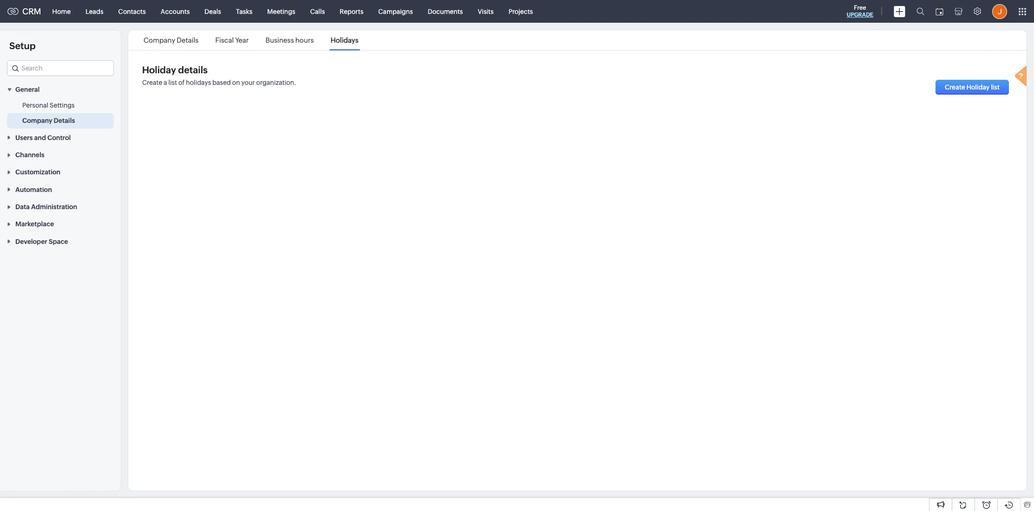 Task type: describe. For each thing, give the bounding box(es) containing it.
meetings
[[267, 8, 295, 15]]

fiscal
[[215, 36, 234, 44]]

deals
[[205, 8, 221, 15]]

leads
[[86, 8, 103, 15]]

1 vertical spatial company details link
[[22, 116, 75, 126]]

and
[[34, 134, 46, 142]]

developer space button
[[0, 233, 121, 250]]

marketplace button
[[0, 216, 121, 233]]

free upgrade
[[847, 4, 873, 18]]

data administration
[[15, 204, 77, 211]]

users
[[15, 134, 33, 142]]

holidays
[[331, 36, 359, 44]]

space
[[49, 238, 68, 246]]

profile image
[[992, 4, 1007, 19]]

organization.
[[256, 79, 296, 86]]

channels button
[[0, 146, 121, 164]]

1 horizontal spatial list
[[991, 84, 1000, 91]]

personal
[[22, 102, 48, 109]]

business hours
[[266, 36, 314, 44]]

documents link
[[420, 0, 470, 23]]

campaigns
[[378, 8, 413, 15]]

contacts
[[118, 8, 146, 15]]

control
[[47, 134, 71, 142]]

general button
[[0, 81, 121, 98]]

crm
[[22, 7, 41, 16]]

personal settings link
[[22, 101, 75, 110]]

create menu element
[[888, 0, 911, 23]]

general
[[15, 86, 40, 94]]

campaigns link
[[371, 0, 420, 23]]

create holiday list button
[[936, 80, 1009, 95]]

users and control
[[15, 134, 71, 142]]

company details inside list
[[144, 36, 199, 44]]

settings
[[50, 102, 75, 109]]

visits
[[478, 8, 494, 15]]

0 vertical spatial holiday
[[142, 65, 176, 75]]

based
[[212, 79, 231, 86]]

Search text field
[[7, 61, 113, 76]]

details
[[178, 65, 208, 75]]

fiscal year link
[[214, 36, 250, 44]]

visits link
[[470, 0, 501, 23]]

tasks link
[[229, 0, 260, 23]]

business hours link
[[264, 36, 315, 44]]

reports
[[340, 8, 363, 15]]

deals link
[[197, 0, 229, 23]]

search image
[[917, 7, 924, 15]]

0 horizontal spatial create
[[142, 79, 162, 86]]

your
[[241, 79, 255, 86]]

projects
[[509, 8, 533, 15]]

reports link
[[332, 0, 371, 23]]

holiday inside create a list of holidays based on your organization. create holiday list
[[967, 84, 990, 91]]

data administration button
[[0, 198, 121, 216]]

channels
[[15, 151, 44, 159]]

personal settings
[[22, 102, 75, 109]]

0 vertical spatial company
[[144, 36, 175, 44]]

developer
[[15, 238, 47, 246]]

company inside general region
[[22, 117, 52, 125]]

create menu image
[[894, 6, 905, 17]]



Task type: locate. For each thing, give the bounding box(es) containing it.
tasks
[[236, 8, 252, 15]]

search element
[[911, 0, 930, 23]]

general region
[[0, 98, 121, 129]]

automation button
[[0, 181, 121, 198]]

1 vertical spatial company details
[[22, 117, 75, 125]]

profile element
[[987, 0, 1013, 23]]

holiday
[[142, 65, 176, 75], [967, 84, 990, 91]]

customization button
[[0, 164, 121, 181]]

crm link
[[7, 7, 41, 16]]

1 horizontal spatial details
[[177, 36, 199, 44]]

0 vertical spatial details
[[177, 36, 199, 44]]

meetings link
[[260, 0, 303, 23]]

0 horizontal spatial company details
[[22, 117, 75, 125]]

customization
[[15, 169, 60, 176]]

setup
[[9, 40, 36, 51]]

details down settings
[[54, 117, 75, 125]]

details inside general region
[[54, 117, 75, 125]]

projects link
[[501, 0, 540, 23]]

company down 'accounts' link
[[144, 36, 175, 44]]

administration
[[31, 204, 77, 211]]

users and control button
[[0, 129, 121, 146]]

0 horizontal spatial holiday
[[142, 65, 176, 75]]

home
[[52, 8, 71, 15]]

1 horizontal spatial company details link
[[142, 36, 200, 44]]

1 vertical spatial holiday
[[967, 84, 990, 91]]

contacts link
[[111, 0, 153, 23]]

details up details
[[177, 36, 199, 44]]

holidays
[[186, 79, 211, 86]]

marketplace
[[15, 221, 54, 228]]

of
[[178, 79, 185, 86]]

0 horizontal spatial list
[[168, 79, 177, 86]]

company details down personal settings
[[22, 117, 75, 125]]

None field
[[7, 60, 114, 76]]

company details link
[[142, 36, 200, 44], [22, 116, 75, 126]]

year
[[235, 36, 249, 44]]

free
[[854, 4, 866, 11]]

fiscal year
[[215, 36, 249, 44]]

create
[[142, 79, 162, 86], [945, 84, 965, 91]]

list containing company details
[[135, 30, 367, 50]]

create a list of holidays based on your organization. create holiday list
[[142, 79, 1000, 91]]

holiday left help image
[[967, 84, 990, 91]]

calls link
[[303, 0, 332, 23]]

accounts link
[[153, 0, 197, 23]]

calendar image
[[936, 8, 944, 15]]

a
[[164, 79, 167, 86]]

company details
[[144, 36, 199, 44], [22, 117, 75, 125]]

list
[[135, 30, 367, 50]]

calls
[[310, 8, 325, 15]]

documents
[[428, 8, 463, 15]]

0 horizontal spatial company details link
[[22, 116, 75, 126]]

home link
[[45, 0, 78, 23]]

list left help image
[[991, 84, 1000, 91]]

1 horizontal spatial company
[[144, 36, 175, 44]]

0 horizontal spatial details
[[54, 117, 75, 125]]

company down 'personal'
[[22, 117, 52, 125]]

list
[[168, 79, 177, 86], [991, 84, 1000, 91]]

0 vertical spatial company details link
[[142, 36, 200, 44]]

1 vertical spatial details
[[54, 117, 75, 125]]

data
[[15, 204, 30, 211]]

1 horizontal spatial create
[[945, 84, 965, 91]]

company details inside general region
[[22, 117, 75, 125]]

automation
[[15, 186, 52, 194]]

details
[[177, 36, 199, 44], [54, 117, 75, 125]]

developer space
[[15, 238, 68, 246]]

hours
[[295, 36, 314, 44]]

business
[[266, 36, 294, 44]]

0 vertical spatial company details
[[144, 36, 199, 44]]

company details down 'accounts' link
[[144, 36, 199, 44]]

accounts
[[161, 8, 190, 15]]

upgrade
[[847, 12, 873, 18]]

company details link down 'accounts' link
[[142, 36, 200, 44]]

help image
[[1013, 65, 1031, 90]]

1 horizontal spatial company details
[[144, 36, 199, 44]]

list right a
[[168, 79, 177, 86]]

company
[[144, 36, 175, 44], [22, 117, 52, 125]]

1 horizontal spatial holiday
[[967, 84, 990, 91]]

holiday up a
[[142, 65, 176, 75]]

company details link down personal settings
[[22, 116, 75, 126]]

1 vertical spatial company
[[22, 117, 52, 125]]

0 horizontal spatial company
[[22, 117, 52, 125]]

holidays link
[[329, 36, 360, 44]]

on
[[232, 79, 240, 86]]

leads link
[[78, 0, 111, 23]]

holiday details
[[142, 65, 208, 75]]



Task type: vqa. For each thing, say whether or not it's contained in the screenshot.
organization.
yes



